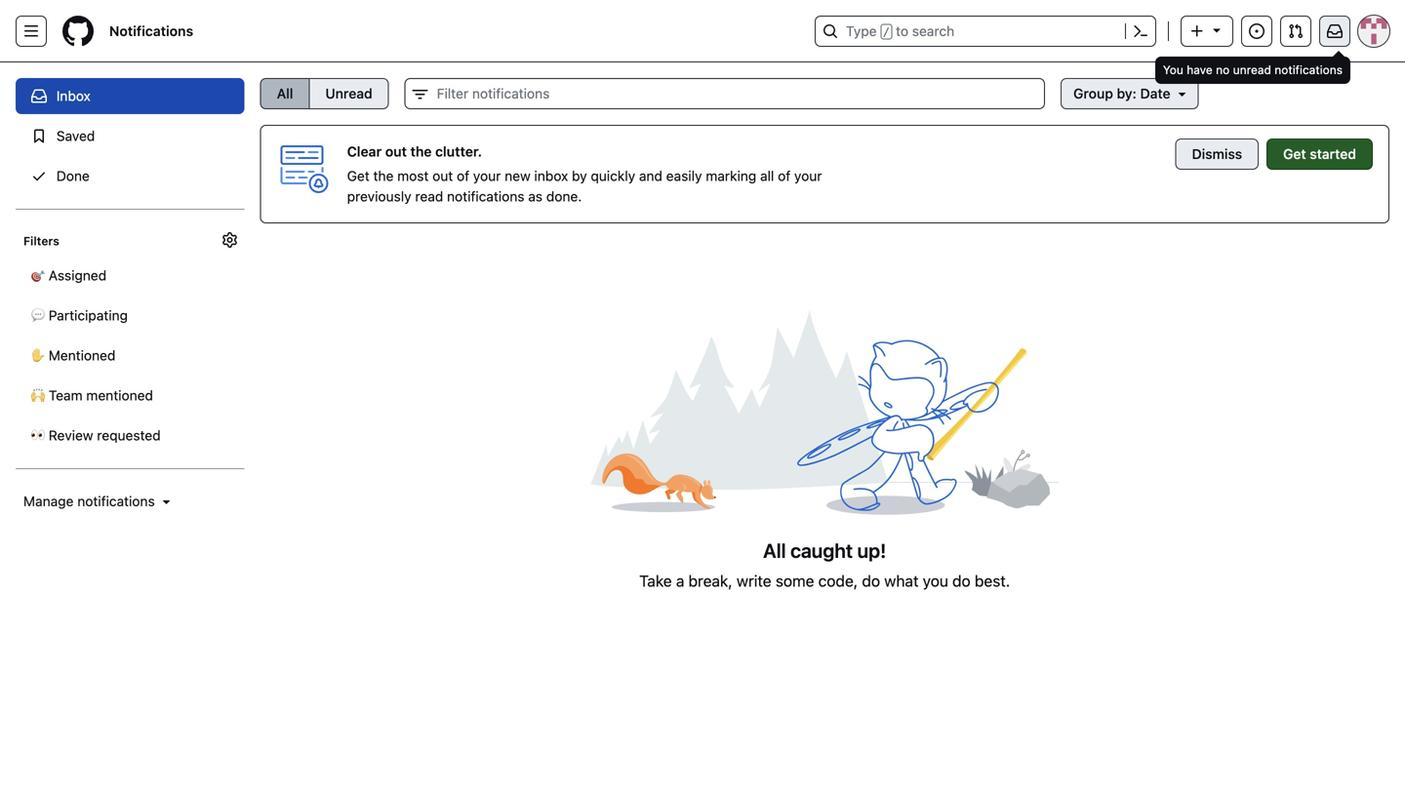 Task type: locate. For each thing, give the bounding box(es) containing it.
tooltip
[[1155, 57, 1351, 84]]

homepage image
[[62, 16, 94, 47]]

all inside "all caught up! take a break, write some code, do what you do best."
[[763, 539, 786, 562]]

triangle down image down 👀 review requested link
[[159, 494, 174, 509]]

get
[[1283, 146, 1306, 162], [347, 168, 370, 184]]

0 horizontal spatial triangle down image
[[159, 494, 174, 509]]

1 vertical spatial all
[[763, 539, 786, 562]]

code,
[[819, 572, 858, 590]]

all
[[277, 85, 293, 101], [763, 539, 786, 562]]

all
[[760, 168, 774, 184]]

notifications element
[[16, 62, 245, 673]]

bookmark image
[[31, 128, 47, 144]]

do left what
[[862, 572, 880, 590]]

date
[[1140, 85, 1170, 101]]

to
[[896, 23, 909, 39]]

manage notifications
[[23, 493, 155, 509]]

team
[[49, 387, 83, 403]]

done link
[[16, 158, 245, 194]]

plus image
[[1190, 23, 1205, 39]]

🎯
[[31, 267, 45, 283]]

triangle down image
[[1209, 22, 1225, 38]]

1 vertical spatial triangle down image
[[159, 494, 174, 509]]

None search field
[[405, 78, 1045, 109]]

1 horizontal spatial out
[[432, 168, 453, 184]]

of right all
[[778, 168, 791, 184]]

💬
[[31, 307, 45, 323]]

notifications link
[[101, 16, 201, 47]]

by:
[[1117, 85, 1137, 101]]

0 horizontal spatial the
[[373, 168, 394, 184]]

notifications
[[447, 188, 524, 204], [77, 493, 155, 509]]

triangle down image inside manage notifications popup button
[[159, 494, 174, 509]]

you
[[923, 572, 949, 590]]

triangle down image right the date at top
[[1174, 86, 1190, 101]]

👀
[[31, 427, 45, 444]]

up!
[[858, 539, 886, 562]]

notifications
[[109, 23, 193, 39]]

1 your from the left
[[473, 168, 501, 184]]

✋ mentioned
[[31, 347, 116, 363]]

1 horizontal spatial notifications
[[447, 188, 524, 204]]

of down the clutter. at the left
[[457, 168, 469, 184]]

inbox image
[[31, 88, 47, 104]]

the up the most
[[410, 143, 432, 160]]

requested
[[97, 427, 161, 444]]

dismiss
[[1192, 146, 1242, 162]]

all left unread in the left of the page
[[277, 85, 293, 101]]

get inside clear out the clutter. get the most out of your new inbox by quickly and easily marking all of your previously read notifications as done.
[[347, 168, 370, 184]]

all up the "some"
[[763, 539, 786, 562]]

started
[[1310, 146, 1356, 162]]

all inside button
[[277, 85, 293, 101]]

issue opened image
[[1249, 23, 1265, 39]]

1 vertical spatial notifications
[[77, 493, 155, 509]]

type / to search
[[846, 23, 955, 39]]

out up the read
[[432, 168, 453, 184]]

notifications down requested
[[77, 493, 155, 509]]

clutter.
[[435, 143, 482, 160]]

manage notifications button
[[23, 492, 174, 511]]

out
[[385, 143, 407, 160], [432, 168, 453, 184]]

1 horizontal spatial all
[[763, 539, 786, 562]]

1 horizontal spatial triangle down image
[[1174, 86, 1190, 101]]

0 horizontal spatial all
[[277, 85, 293, 101]]

🎯 assigned
[[31, 267, 107, 283]]

the
[[410, 143, 432, 160], [373, 168, 394, 184]]

1 horizontal spatial get
[[1283, 146, 1306, 162]]

the up "previously"
[[373, 168, 394, 184]]

inbox
[[56, 88, 91, 104]]

git pull request image
[[1288, 23, 1304, 39]]

of
[[457, 168, 469, 184], [778, 168, 791, 184]]

0 vertical spatial the
[[410, 143, 432, 160]]

get left the started
[[1283, 146, 1306, 162]]

inbox
[[534, 168, 568, 184]]

notifications down new
[[447, 188, 524, 204]]

command palette image
[[1133, 23, 1149, 39]]

participating
[[49, 307, 128, 323]]

1 vertical spatial get
[[347, 168, 370, 184]]

previously
[[347, 188, 411, 204]]

0 vertical spatial notifications
[[447, 188, 524, 204]]

your right all
[[794, 168, 822, 184]]

1 horizontal spatial of
[[778, 168, 791, 184]]

🙌 team mentioned
[[31, 387, 153, 403]]

what
[[885, 572, 919, 590]]

get down "clear"
[[347, 168, 370, 184]]

0 vertical spatial all
[[277, 85, 293, 101]]

your
[[473, 168, 501, 184], [794, 168, 822, 184]]

1 horizontal spatial the
[[410, 143, 432, 160]]

1 of from the left
[[457, 168, 469, 184]]

1 horizontal spatial your
[[794, 168, 822, 184]]

triangle down image
[[1174, 86, 1190, 101], [159, 494, 174, 509]]

all for all
[[277, 85, 293, 101]]

0 horizontal spatial of
[[457, 168, 469, 184]]

all for all caught up! take a break, write some code, do what you do best.
[[763, 539, 786, 562]]

0 horizontal spatial notifications
[[77, 493, 155, 509]]

💬 participating link
[[16, 298, 245, 334]]

code alert image
[[277, 141, 331, 196]]

caught
[[791, 539, 853, 562]]

your left new
[[473, 168, 501, 184]]

0 horizontal spatial do
[[862, 572, 880, 590]]

new
[[505, 168, 531, 184]]

0 vertical spatial get
[[1283, 146, 1306, 162]]

a
[[676, 572, 685, 590]]

notifications image
[[1327, 23, 1343, 39]]

out up the most
[[385, 143, 407, 160]]

unread button
[[309, 78, 389, 109]]

take
[[639, 572, 672, 590]]

clear
[[347, 143, 382, 160]]

0 horizontal spatial get
[[347, 168, 370, 184]]

filters
[[23, 234, 59, 248]]

notifications inside manage notifications popup button
[[77, 493, 155, 509]]

quickly
[[591, 168, 635, 184]]

do
[[862, 572, 880, 590], [953, 572, 971, 590]]

🙌 team mentioned link
[[16, 378, 245, 414]]

1 horizontal spatial do
[[953, 572, 971, 590]]

some
[[776, 572, 814, 590]]

✋ mentioned link
[[16, 338, 245, 374]]

1 vertical spatial out
[[432, 168, 453, 184]]

customize filters image
[[222, 232, 238, 248]]

do right you
[[953, 572, 971, 590]]

search
[[912, 23, 955, 39]]

0 vertical spatial out
[[385, 143, 407, 160]]

saved link
[[16, 118, 245, 154]]

0 horizontal spatial your
[[473, 168, 501, 184]]

group
[[1073, 85, 1113, 101]]

👀 review requested
[[31, 427, 161, 444]]



Task type: vqa. For each thing, say whether or not it's contained in the screenshot.
2nd dot fill icon from the bottom
no



Task type: describe. For each thing, give the bounding box(es) containing it.
Filter notifications text field
[[405, 78, 1045, 109]]

get started
[[1283, 146, 1356, 162]]

2 your from the left
[[794, 168, 822, 184]]

notifications inside clear out the clutter. get the most out of your new inbox by quickly and easily marking all of your previously read notifications as done.
[[447, 188, 524, 204]]

inbox link
[[16, 78, 245, 114]]

all button
[[260, 78, 309, 109]]

unread
[[325, 85, 372, 101]]

manage
[[23, 493, 74, 509]]

mentioned
[[86, 387, 153, 403]]

get inside button
[[1283, 146, 1306, 162]]

mentioned
[[49, 347, 116, 363]]

marking
[[706, 168, 756, 184]]

assigned
[[49, 267, 107, 283]]

0 vertical spatial triangle down image
[[1174, 86, 1190, 101]]

1 do from the left
[[862, 572, 880, 590]]

filter image
[[412, 87, 428, 102]]

done.
[[546, 188, 582, 204]]

2 do from the left
[[953, 572, 971, 590]]

break,
[[689, 572, 733, 590]]

💬 participating
[[31, 307, 128, 323]]

1 vertical spatial the
[[373, 168, 394, 184]]

as
[[528, 188, 543, 204]]

🎯 assigned link
[[16, 258, 245, 294]]

clear out the clutter. get the most out of your new inbox by quickly and easily marking all of your previously read notifications as done.
[[347, 143, 822, 204]]

and
[[639, 168, 663, 184]]

easily
[[666, 168, 702, 184]]

type
[[846, 23, 877, 39]]

dismiss button
[[1175, 139, 1259, 170]]

saved
[[53, 128, 95, 144]]

done
[[53, 168, 90, 184]]

0 horizontal spatial out
[[385, 143, 407, 160]]

by
[[572, 168, 587, 184]]

read
[[415, 188, 443, 204]]

group by: date
[[1073, 85, 1170, 101]]

👀 review requested link
[[16, 418, 245, 454]]

/
[[883, 25, 890, 39]]

write
[[737, 572, 772, 590]]

get started button
[[1267, 139, 1373, 170]]

🙌
[[31, 387, 45, 403]]

✋
[[31, 347, 45, 363]]

most
[[397, 168, 429, 184]]

review
[[49, 427, 93, 444]]

inbox zero image
[[591, 302, 1059, 523]]

best.
[[975, 572, 1010, 590]]

check image
[[31, 168, 47, 184]]

2 of from the left
[[778, 168, 791, 184]]

all caught up! take a break, write some code, do what you do best.
[[639, 539, 1010, 590]]



